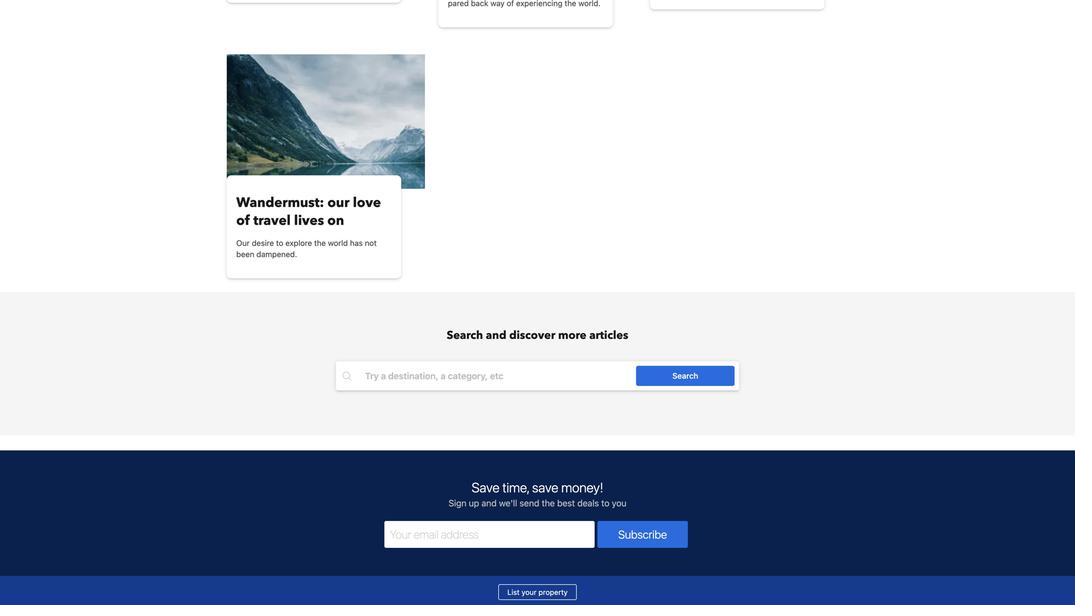 Task type: locate. For each thing, give the bounding box(es) containing it.
to up the dampened. at the left top of page
[[276, 238, 283, 248]]

1 vertical spatial and
[[482, 498, 497, 508]]

we'll
[[499, 498, 518, 508]]

1 horizontal spatial the
[[542, 498, 555, 508]]

the inside save time, save money! sign up and we'll send the best deals to you
[[542, 498, 555, 508]]

deals
[[578, 498, 599, 508]]

0 vertical spatial to
[[276, 238, 283, 248]]

save
[[472, 480, 500, 495]]

sign
[[449, 498, 467, 508]]

search for search and discover more articles
[[447, 328, 483, 343]]

money!
[[562, 480, 604, 495]]

to
[[276, 238, 283, 248], [602, 498, 610, 508]]

1 vertical spatial to
[[602, 498, 610, 508]]

0 horizontal spatial to
[[276, 238, 283, 248]]

0 horizontal spatial search
[[447, 328, 483, 343]]

and right up
[[482, 498, 497, 508]]

and inside save time, save money! sign up and we'll send the best deals to you
[[482, 498, 497, 508]]

search inside button
[[673, 371, 699, 380]]

send
[[520, 498, 540, 508]]

more
[[559, 328, 587, 343]]

1 horizontal spatial to
[[602, 498, 610, 508]]

Your email address email field
[[385, 521, 595, 548]]

up
[[469, 498, 479, 508]]

explore
[[286, 238, 312, 248]]

and left discover
[[486, 328, 507, 343]]

to inside save time, save money! sign up and we'll send the best deals to you
[[602, 498, 610, 508]]

1 vertical spatial search
[[673, 371, 699, 380]]

0 vertical spatial the
[[314, 238, 326, 248]]

has
[[350, 238, 363, 248]]

wandermust:
[[236, 194, 324, 212]]

search
[[447, 328, 483, 343], [673, 371, 699, 380]]

the left world
[[314, 238, 326, 248]]

0 horizontal spatial the
[[314, 238, 326, 248]]

on
[[328, 211, 344, 230]]

save time, save money! footer
[[0, 450, 1076, 605]]

list your property
[[508, 588, 568, 596]]

save time, save money! sign up and we'll send the best deals to you
[[449, 480, 627, 508]]

our desire to explore the world has not been dampened.
[[236, 238, 377, 259]]

1 vertical spatial the
[[542, 498, 555, 508]]

and
[[486, 328, 507, 343], [482, 498, 497, 508]]

to left you
[[602, 498, 610, 508]]

list
[[508, 588, 520, 596]]

your
[[522, 588, 537, 596]]

the down save at the bottom of page
[[542, 498, 555, 508]]

1 horizontal spatial search
[[673, 371, 699, 380]]

the
[[314, 238, 326, 248], [542, 498, 555, 508]]

0 vertical spatial search
[[447, 328, 483, 343]]

our
[[236, 238, 250, 248]]



Task type: vqa. For each thing, say whether or not it's contained in the screenshot.
"to" to the left
yes



Task type: describe. For each thing, give the bounding box(es) containing it.
been
[[236, 250, 254, 259]]

property
[[539, 588, 568, 596]]

search for search
[[673, 371, 699, 380]]

search and discover more articles
[[447, 328, 629, 343]]

world
[[328, 238, 348, 248]]

search button
[[636, 366, 735, 386]]

subscribe
[[619, 528, 667, 541]]

wandermust: our love of travel lives on
[[236, 194, 381, 230]]

dampened.
[[257, 250, 297, 259]]

list your property link
[[499, 584, 577, 600]]

best
[[558, 498, 575, 508]]

love
[[353, 194, 381, 212]]

not
[[365, 238, 377, 248]]

wandermust: our love of travel lives on link
[[236, 194, 392, 230]]

articles
[[590, 328, 629, 343]]

our
[[328, 194, 350, 212]]

of
[[236, 211, 250, 230]]

time,
[[503, 480, 529, 495]]

desire
[[252, 238, 274, 248]]

the inside our desire to explore the world has not been dampened.
[[314, 238, 326, 248]]

you
[[612, 498, 627, 508]]

0 vertical spatial and
[[486, 328, 507, 343]]

discover
[[510, 328, 556, 343]]

travel
[[254, 211, 291, 230]]

lives
[[294, 211, 324, 230]]

to inside our desire to explore the world has not been dampened.
[[276, 238, 283, 248]]

Try a destination, a category, etc text field
[[356, 366, 650, 386]]

save
[[532, 480, 559, 495]]

subscribe button
[[598, 521, 688, 548]]



